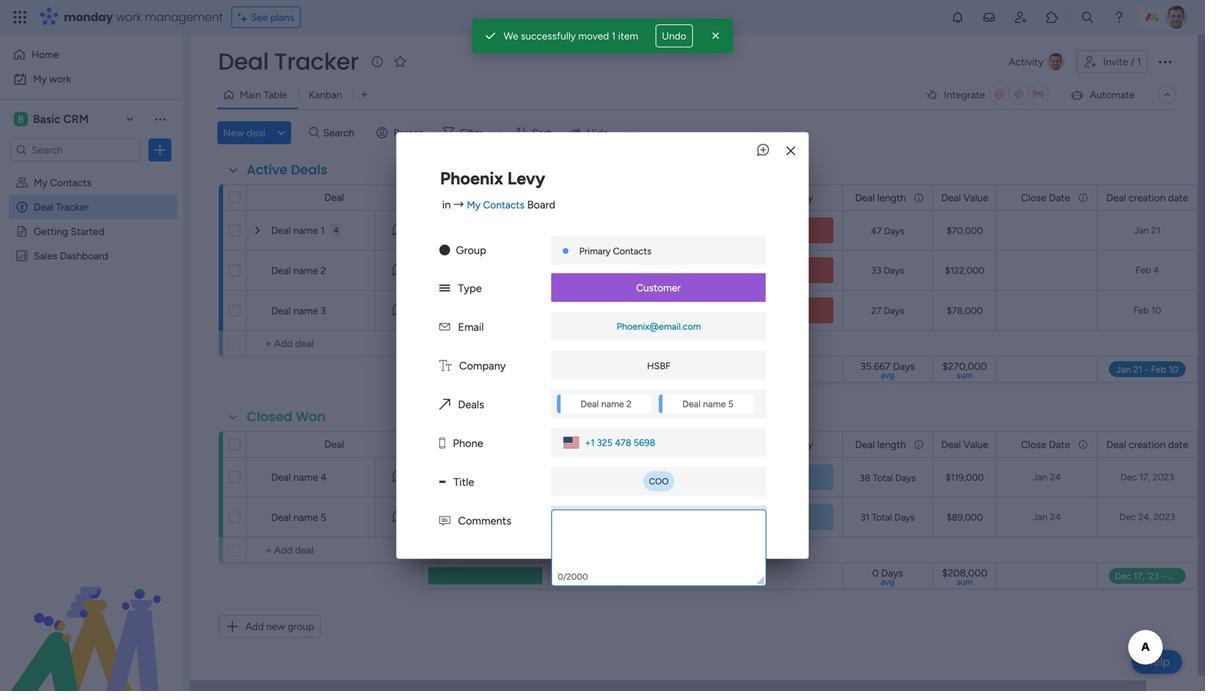 Task type: describe. For each thing, give the bounding box(es) containing it.
basic crm
[[33, 112, 89, 126]]

1 vertical spatial phoenix levy
[[660, 265, 715, 276]]

1 vertical spatial tracker
[[56, 201, 89, 213]]

basic
[[33, 112, 61, 126]]

primary contacts
[[580, 245, 652, 257]]

$122,000
[[946, 265, 985, 276]]

v2 search image
[[309, 125, 320, 141]]

deal name 5 inside phoenix levy dialog
[[683, 398, 734, 410]]

1 priority from the top
[[781, 192, 814, 204]]

low for deal name 4
[[788, 471, 807, 483]]

1 24 from the top
[[1051, 472, 1062, 483]]

325
[[597, 437, 613, 448]]

5 inside phoenix levy dialog
[[729, 398, 734, 410]]

group
[[288, 621, 314, 633]]

my contacts link
[[467, 199, 525, 211]]

Closed Won field
[[243, 408, 329, 426]]

invite
[[1104, 56, 1129, 68]]

list box containing my contacts
[[0, 168, 183, 462]]

0 horizontal spatial 4
[[321, 471, 327, 483]]

in
[[443, 198, 451, 211]]

0
[[873, 567, 879, 579]]

$270,000
[[943, 360, 988, 373]]

add view image
[[362, 90, 368, 100]]

31 total days
[[861, 512, 915, 523]]

2023 for dec 17, 2023
[[1153, 472, 1175, 483]]

avg for 0
[[881, 577, 895, 587]]

my for my contacts
[[34, 177, 48, 189]]

35.667
[[861, 360, 891, 373]]

my contacts
[[34, 177, 91, 189]]

won for 4
[[475, 471, 496, 483]]

my work option
[[9, 67, 174, 90]]

management
[[145, 9, 223, 25]]

phoenix@email.com link
[[614, 321, 704, 332]]

0/2000
[[558, 572, 588, 582]]

madison
[[657, 225, 692, 236]]

jan 21
[[1135, 225, 1161, 236]]

27 days
[[872, 305, 905, 317]]

$89,000
[[947, 512, 984, 523]]

jan for dec 17, 2023
[[1034, 472, 1048, 483]]

1 deal value field from the top
[[938, 190, 993, 206]]

1 horizontal spatial deal tracker
[[218, 46, 359, 78]]

home link
[[9, 43, 174, 66]]

public dashboard image
[[15, 249, 29, 263]]

group
[[456, 244, 487, 257]]

home
[[32, 48, 59, 61]]

we
[[504, 30, 519, 42]]

deal value for 2nd deal value field
[[942, 439, 989, 451]]

deal
[[247, 127, 265, 139]]

getting started
[[34, 225, 104, 238]]

2 deal length field from the top
[[852, 437, 910, 453]]

jan for $70,000
[[1135, 225, 1150, 236]]

33
[[872, 265, 882, 276]]

contacts for primary contacts
[[613, 245, 652, 257]]

new deal
[[223, 127, 265, 139]]

$208,000
[[943, 567, 988, 579]]

update feed image
[[983, 10, 997, 24]]

v2 status image
[[440, 282, 450, 295]]

days for 35.667
[[894, 360, 916, 373]]

see
[[251, 11, 268, 23]]

2 deal length from the top
[[856, 439, 907, 451]]

contacts inside in → my contacts board
[[483, 199, 525, 211]]

phoenix inside dialog
[[440, 168, 504, 189]]

dapulse text column image
[[440, 359, 452, 372]]

2 priority from the top
[[781, 439, 814, 451]]

lottie animation element
[[0, 546, 183, 691]]

38 total days
[[860, 472, 916, 484]]

3
[[321, 305, 326, 317]]

1 priority field from the top
[[778, 190, 817, 206]]

feb for feb 4
[[1136, 265, 1152, 276]]

comments
[[458, 514, 512, 527]]

lottie animation image
[[0, 546, 183, 691]]

3 high from the top
[[787, 304, 808, 317]]

1 jan 24 from the top
[[1034, 472, 1062, 483]]

2 creation from the top
[[1129, 439, 1166, 451]]

started
[[71, 225, 104, 238]]

length for first deal length field from the bottom of the page
[[878, 439, 907, 451]]

work for monday
[[116, 9, 142, 25]]

close date field for closed won
[[1018, 437, 1075, 453]]

main table
[[240, 89, 287, 101]]

automate button
[[1065, 83, 1141, 106]]

column information image for closed won
[[1078, 439, 1090, 450]]

main
[[240, 89, 261, 101]]

closed won
[[247, 408, 326, 426]]

column information image
[[914, 192, 925, 204]]

Search in workspace field
[[30, 142, 120, 158]]

dec 17, 2023
[[1121, 472, 1175, 483]]

1 leilani krause from the top
[[659, 305, 716, 316]]

1 vertical spatial deal name 5
[[271, 511, 327, 524]]

doyle
[[694, 225, 718, 236]]

type
[[458, 282, 482, 295]]

total for 38
[[873, 472, 894, 484]]

days for 47
[[885, 225, 905, 237]]

1 vertical spatial levy
[[695, 265, 715, 276]]

select product image
[[13, 10, 27, 24]]

1 vertical spatial deal tracker
[[34, 201, 89, 213]]

dec for dec 24, 2023
[[1120, 511, 1137, 523]]

kanban
[[309, 89, 342, 101]]

days for 0
[[882, 567, 904, 579]]

show board description image
[[369, 55, 386, 69]]

automate
[[1091, 89, 1136, 101]]

17,
[[1140, 472, 1151, 483]]

$78,000
[[947, 305, 983, 317]]

board
[[528, 198, 556, 211]]

integrate
[[945, 89, 986, 101]]

add new group
[[245, 621, 314, 633]]

35.667 days avg
[[861, 360, 916, 380]]

deals inside field
[[291, 161, 328, 179]]

1 for invite / 1
[[1138, 56, 1142, 68]]

2 date from the top
[[1169, 439, 1189, 451]]

deal name 4
[[271, 471, 327, 483]]

item
[[619, 30, 639, 42]]

0 vertical spatial 1
[[612, 30, 616, 42]]

avg for 35.667
[[881, 370, 895, 380]]

hsbf
[[648, 360, 671, 372]]

close date for deals
[[1022, 192, 1071, 204]]

0 days avg
[[873, 567, 904, 587]]

help image
[[1113, 10, 1127, 24]]

workspace selection element
[[14, 111, 91, 128]]

1 vertical spatial phoenix
[[660, 265, 693, 276]]

4 inside button
[[334, 225, 339, 235]]

hide button
[[565, 121, 617, 144]]

terry turtle image
[[1166, 6, 1189, 29]]

workspace image
[[14, 111, 28, 127]]

1 stage from the top
[[472, 192, 499, 204]]

5698
[[634, 437, 656, 448]]

we successfully moved 1 item
[[504, 30, 639, 42]]

closed
[[247, 408, 293, 426]]

levy inside dialog
[[508, 168, 546, 189]]

33 days
[[872, 265, 905, 276]]

2 vertical spatial jan
[[1034, 511, 1048, 523]]

date for deals
[[1050, 192, 1071, 204]]

new
[[223, 127, 244, 139]]

Deal Tracker field
[[215, 46, 362, 78]]

see plans
[[251, 11, 294, 23]]

deal name 3
[[271, 305, 326, 317]]

v2 long text column image
[[440, 514, 451, 527]]

1 deal length field from the top
[[852, 190, 910, 206]]

v2 phone column image
[[440, 437, 445, 450]]

add to favorites image
[[393, 54, 408, 69]]

moved
[[579, 30, 609, 42]]

2 leilani from the top
[[659, 472, 685, 483]]

0 horizontal spatial deal name 2
[[271, 265, 326, 277]]



Task type: locate. For each thing, give the bounding box(es) containing it.
won right v2 long text column image
[[475, 511, 496, 523]]

deal name 2
[[271, 265, 326, 277], [581, 398, 632, 410]]

0 vertical spatial close
[[1022, 192, 1047, 204]]

low left '31'
[[788, 511, 807, 523]]

1 close date field from the top
[[1018, 190, 1075, 206]]

2023 for dec 24, 2023
[[1155, 511, 1176, 523]]

1 creation from the top
[[1129, 192, 1166, 204]]

getting
[[34, 225, 68, 238]]

avg down 27 days
[[881, 370, 895, 380]]

work for my
[[49, 73, 71, 85]]

1 close from the top
[[1022, 192, 1047, 204]]

0 horizontal spatial levy
[[508, 168, 546, 189]]

feb down jan 21
[[1136, 265, 1152, 276]]

deal value field up $70,000
[[938, 190, 993, 206]]

1 vertical spatial deal creation date field
[[1104, 437, 1193, 453]]

total right '31'
[[872, 512, 893, 523]]

activity
[[1009, 56, 1044, 68]]

4 down closed won field
[[321, 471, 327, 483]]

days for 33
[[884, 265, 905, 276]]

1 vertical spatial won
[[475, 471, 496, 483]]

2 date from the top
[[1050, 439, 1071, 451]]

sum inside "$270,000 sum"
[[957, 370, 974, 380]]

0 vertical spatial sum
[[957, 370, 974, 380]]

notifications image
[[951, 10, 965, 24]]

days right 27
[[884, 305, 905, 317]]

work
[[116, 9, 142, 25], [49, 73, 71, 85]]

deal tracker up table at the top left
[[218, 46, 359, 78]]

active deals
[[247, 161, 328, 179]]

deal name 2 inside phoenix levy dialog
[[581, 398, 632, 410]]

1 horizontal spatial 5
[[729, 398, 734, 410]]

2 24 from the top
[[1051, 511, 1062, 523]]

47
[[872, 225, 882, 237]]

avg inside 0 days avg
[[881, 577, 895, 587]]

1 vertical spatial avg
[[881, 577, 895, 587]]

feb 10
[[1134, 305, 1162, 316]]

1 date from the top
[[1050, 192, 1071, 204]]

0 vertical spatial jan
[[1135, 225, 1150, 236]]

column information image for active deals
[[1078, 192, 1090, 204]]

phoenix levy up customer
[[660, 265, 715, 276]]

1 vertical spatial creation
[[1129, 439, 1166, 451]]

2 stage field from the top
[[469, 437, 502, 453]]

length left column information image
[[878, 192, 907, 204]]

Priority field
[[778, 190, 817, 206], [778, 437, 817, 453]]

table
[[264, 89, 287, 101]]

deal name 1
[[271, 224, 325, 237]]

my right "→"
[[467, 199, 481, 211]]

monday marketplace image
[[1046, 10, 1060, 24]]

Close Date field
[[1018, 190, 1075, 206], [1018, 437, 1075, 453]]

2 krause from the top
[[687, 472, 716, 483]]

deal name 5
[[683, 398, 734, 410], [271, 511, 327, 524]]

coo
[[650, 476, 669, 486]]

monday work management
[[64, 9, 223, 25]]

38
[[860, 472, 871, 484]]

sum for $208,000
[[957, 577, 974, 587]]

close image
[[787, 146, 796, 156]]

1 horizontal spatial levy
[[695, 265, 715, 276]]

won for 5
[[475, 511, 496, 523]]

new deal button
[[217, 121, 271, 144]]

work inside option
[[49, 73, 71, 85]]

days inside 0 days avg
[[882, 567, 904, 579]]

date for won
[[1050, 439, 1071, 451]]

days right "47"
[[885, 225, 905, 237]]

1 right /
[[1138, 56, 1142, 68]]

0 vertical spatial deals
[[291, 161, 328, 179]]

1 vertical spatial deal value
[[942, 439, 989, 451]]

0 vertical spatial deal length
[[856, 192, 907, 204]]

phoenix levy up my contacts link
[[440, 168, 546, 189]]

1 stage field from the top
[[469, 190, 502, 206]]

phoenix levy dialog
[[397, 132, 809, 559]]

low for deal name 5
[[788, 511, 807, 523]]

deal creation date field up jan 21
[[1104, 190, 1193, 206]]

2023 right 17,
[[1153, 472, 1175, 483]]

1 close date from the top
[[1022, 192, 1071, 204]]

1 horizontal spatial deal name 5
[[683, 398, 734, 410]]

close date for won
[[1022, 439, 1071, 451]]

stage right "→"
[[472, 192, 499, 204]]

phoenix up customer
[[660, 265, 693, 276]]

v2 email column image
[[440, 321, 450, 334]]

Active Deals field
[[243, 161, 331, 179]]

1 vertical spatial 5
[[321, 511, 327, 524]]

days right 33 in the right of the page
[[884, 265, 905, 276]]

0 vertical spatial avg
[[881, 370, 895, 380]]

add new group button
[[219, 615, 321, 638]]

0 vertical spatial date
[[1050, 192, 1071, 204]]

public board image
[[15, 225, 29, 238]]

2 horizontal spatial 4
[[1154, 265, 1160, 276]]

sum down $78,000 at the top right of page
[[957, 370, 974, 380]]

deals right v2 board relation small "image"
[[458, 398, 485, 411]]

0 vertical spatial deal value field
[[938, 190, 993, 206]]

length for 1st deal length field from the top
[[878, 192, 907, 204]]

4 button
[[331, 210, 342, 251]]

1 vertical spatial high
[[787, 264, 808, 276]]

0 vertical spatial contacts
[[50, 177, 91, 189]]

1 date from the top
[[1169, 192, 1189, 204]]

+1
[[585, 437, 595, 448]]

1 vertical spatial stage field
[[469, 437, 502, 453]]

plans
[[271, 11, 294, 23]]

length
[[878, 192, 907, 204], [878, 439, 907, 451]]

days right '31'
[[895, 512, 915, 523]]

1 vertical spatial krause
[[687, 472, 716, 483]]

Stage field
[[469, 190, 502, 206], [469, 437, 502, 453]]

2 length from the top
[[878, 439, 907, 451]]

email
[[458, 321, 484, 334]]

stage field right v2 phone column image
[[469, 437, 502, 453]]

0 vertical spatial 2
[[321, 265, 326, 277]]

tracker up "getting started" at left
[[56, 201, 89, 213]]

1 vertical spatial priority field
[[778, 437, 817, 453]]

1 vertical spatial total
[[872, 512, 893, 523]]

madison doyle
[[657, 225, 718, 236]]

feb 4
[[1136, 265, 1160, 276]]

sum inside $208,000 sum
[[957, 577, 974, 587]]

active
[[247, 161, 288, 179]]

leilani
[[659, 305, 685, 316], [659, 472, 685, 483]]

0 vertical spatial creation
[[1129, 192, 1166, 204]]

dec 24, 2023
[[1120, 511, 1176, 523]]

1 horizontal spatial 2
[[627, 398, 632, 410]]

0 vertical spatial deal creation date
[[1107, 192, 1189, 204]]

avg right 0
[[881, 577, 895, 587]]

2 priority field from the top
[[778, 437, 817, 453]]

filter button
[[437, 121, 505, 144]]

1 vertical spatial priority
[[781, 439, 814, 451]]

deal creation date up dec 17, 2023
[[1107, 439, 1189, 451]]

1 horizontal spatial 4
[[334, 225, 339, 235]]

0 vertical spatial phoenix levy
[[440, 168, 546, 189]]

1 high from the top
[[787, 224, 808, 237]]

1 vertical spatial close date field
[[1018, 437, 1075, 453]]

contacts
[[50, 177, 91, 189], [483, 199, 525, 211], [613, 245, 652, 257]]

work down home
[[49, 73, 71, 85]]

31
[[861, 512, 870, 523]]

0 vertical spatial feb
[[1136, 265, 1152, 276]]

deal name 2 up the 325
[[581, 398, 632, 410]]

add
[[245, 621, 264, 633]]

0 vertical spatial deal tracker
[[218, 46, 359, 78]]

1 horizontal spatial 1
[[612, 30, 616, 42]]

0 horizontal spatial contacts
[[50, 177, 91, 189]]

1 vertical spatial 1
[[1138, 56, 1142, 68]]

1 horizontal spatial phoenix levy
[[660, 265, 715, 276]]

2 vertical spatial 4
[[321, 471, 327, 483]]

1 vertical spatial deals
[[458, 398, 485, 411]]

deals
[[291, 161, 328, 179], [458, 398, 485, 411]]

2023 right '24,'
[[1155, 511, 1176, 523]]

1 vertical spatial 2
[[627, 398, 632, 410]]

days inside "35.667 days avg"
[[894, 360, 916, 373]]

1 horizontal spatial deals
[[458, 398, 485, 411]]

1 vertical spatial deal length
[[856, 439, 907, 451]]

0 horizontal spatial 2
[[321, 265, 326, 277]]

levy down doyle
[[695, 265, 715, 276]]

1 avg from the top
[[881, 370, 895, 380]]

contacts for my contacts
[[50, 177, 91, 189]]

deal length up "47"
[[856, 192, 907, 204]]

1 horizontal spatial phoenix
[[660, 265, 693, 276]]

sum down $89,000
[[957, 577, 974, 587]]

collapse board header image
[[1162, 89, 1174, 100]]

2 up 478
[[627, 398, 632, 410]]

hide
[[588, 127, 609, 139]]

deal creation date field up dec 17, 2023
[[1104, 437, 1193, 453]]

undo
[[662, 30, 687, 42]]

alert
[[472, 19, 733, 53]]

1 vertical spatial close
[[1022, 439, 1047, 451]]

person button
[[371, 121, 433, 144]]

home option
[[9, 43, 174, 66]]

0 vertical spatial total
[[873, 472, 894, 484]]

2 leilani krause from the top
[[659, 472, 716, 483]]

0 vertical spatial won
[[296, 408, 326, 426]]

close image
[[709, 29, 723, 43]]

phoenix@email.com
[[617, 321, 702, 332]]

my down home
[[33, 73, 47, 85]]

2 deal value field from the top
[[938, 437, 993, 453]]

27
[[872, 305, 882, 317]]

close date field for active deals
[[1018, 190, 1075, 206]]

0 vertical spatial jan 24
[[1034, 472, 1062, 483]]

alert containing we successfully moved 1 item
[[472, 19, 733, 53]]

1 vertical spatial dec
[[1120, 511, 1137, 523]]

1 vertical spatial work
[[49, 73, 71, 85]]

date
[[1169, 192, 1189, 204], [1169, 439, 1189, 451]]

2 sum from the top
[[957, 577, 974, 587]]

invite / 1
[[1104, 56, 1142, 68]]

1 vertical spatial deal name 2
[[581, 398, 632, 410]]

0 vertical spatial length
[[878, 192, 907, 204]]

deal
[[218, 46, 269, 78], [325, 191, 344, 204], [856, 192, 876, 204], [942, 192, 962, 204], [1107, 192, 1127, 204], [34, 201, 53, 213], [271, 224, 291, 237], [271, 265, 291, 277], [271, 305, 291, 317], [581, 398, 599, 410], [683, 398, 701, 410], [325, 438, 344, 450], [856, 439, 876, 451], [942, 439, 962, 451], [1107, 439, 1127, 451], [271, 471, 291, 483], [271, 511, 291, 524]]

my inside in → my contacts board
[[467, 199, 481, 211]]

2 close date field from the top
[[1018, 437, 1075, 453]]

→
[[454, 198, 464, 211]]

deals inside phoenix levy dialog
[[458, 398, 485, 411]]

creation up dec 17, 2023
[[1129, 439, 1166, 451]]

stage right v2 phone column image
[[472, 439, 499, 451]]

Owner field
[[565, 437, 603, 453]]

deal creation date up jan 21
[[1107, 192, 1189, 204]]

deal length field up "47"
[[852, 190, 910, 206]]

date
[[1050, 192, 1071, 204], [1050, 439, 1071, 451]]

2 horizontal spatial contacts
[[613, 245, 652, 257]]

my inside option
[[33, 73, 47, 85]]

dec for dec 17, 2023
[[1121, 472, 1138, 483]]

dashboard
[[60, 250, 108, 262]]

sales dashboard
[[34, 250, 108, 262]]

0 vertical spatial 4
[[334, 225, 339, 235]]

$70,000
[[947, 225, 984, 237]]

2 deal creation date field from the top
[[1104, 437, 1193, 453]]

integrate button
[[920, 80, 1059, 110]]

invite members image
[[1014, 10, 1029, 24]]

my for my work
[[33, 73, 47, 85]]

10
[[1152, 305, 1162, 316]]

arrow down image
[[488, 124, 505, 141]]

creation
[[1129, 192, 1166, 204], [1129, 439, 1166, 451]]

2 vertical spatial high
[[787, 304, 808, 317]]

v2 sun image
[[440, 244, 450, 257]]

$208,000 sum
[[943, 567, 988, 587]]

0 vertical spatial dec
[[1121, 472, 1138, 483]]

2 up the 3 on the left top of page
[[321, 265, 326, 277]]

1 vertical spatial value
[[964, 439, 989, 451]]

1 value from the top
[[964, 192, 989, 204]]

0 vertical spatial close date
[[1022, 192, 1071, 204]]

0 vertical spatial deal value
[[942, 192, 989, 204]]

feb left 10
[[1134, 305, 1150, 316]]

0 vertical spatial tracker
[[274, 46, 359, 78]]

2 inside phoenix levy dialog
[[627, 398, 632, 410]]

krause right coo
[[687, 472, 716, 483]]

Search field
[[320, 123, 363, 143]]

0 horizontal spatial deal name 5
[[271, 511, 327, 524]]

0 horizontal spatial tracker
[[56, 201, 89, 213]]

4
[[334, 225, 339, 235], [1154, 265, 1160, 276], [321, 471, 327, 483]]

sales
[[34, 250, 57, 262]]

1 krause from the top
[[687, 305, 716, 316]]

won right the title
[[475, 471, 496, 483]]

1 vertical spatial 4
[[1154, 265, 1160, 276]]

contacts down the search in workspace field
[[50, 177, 91, 189]]

1 inside button
[[1138, 56, 1142, 68]]

stage
[[472, 192, 499, 204], [472, 439, 499, 451]]

2 vertical spatial my
[[467, 199, 481, 211]]

0 vertical spatial stage
[[472, 192, 499, 204]]

+1 325 478 5698
[[585, 437, 656, 448]]

1 horizontal spatial work
[[116, 9, 142, 25]]

phoenix up "→"
[[440, 168, 504, 189]]

2 deal creation date from the top
[[1107, 439, 1189, 451]]

in → my contacts board
[[443, 198, 556, 211]]

won inside field
[[296, 408, 326, 426]]

deal value field up $119,000
[[938, 437, 993, 453]]

21
[[1152, 225, 1161, 236]]

see plans button
[[232, 6, 301, 28]]

feb for feb 10
[[1134, 305, 1150, 316]]

0 horizontal spatial work
[[49, 73, 71, 85]]

total right 38
[[873, 472, 894, 484]]

sum for $270,000
[[957, 370, 974, 380]]

4 down 21
[[1154, 265, 1160, 276]]

deal value
[[942, 192, 989, 204], [942, 439, 989, 451]]

avg inside "35.667 days avg"
[[881, 370, 895, 380]]

0 horizontal spatial 1
[[321, 224, 325, 237]]

option
[[0, 170, 183, 173]]

owner
[[569, 439, 599, 451]]

close for deals
[[1022, 192, 1047, 204]]

$119,000
[[946, 472, 985, 483]]

contacts left board
[[483, 199, 525, 211]]

1 for deal name 1
[[321, 224, 325, 237]]

total for 31
[[872, 512, 893, 523]]

deal value up $70,000
[[942, 192, 989, 204]]

None text field
[[552, 513, 763, 569]]

1 vertical spatial 24
[[1051, 511, 1062, 523]]

close for won
[[1022, 439, 1047, 451]]

0 vertical spatial deal creation date field
[[1104, 190, 1193, 206]]

value for 1st deal value field from the top
[[964, 192, 989, 204]]

1 low from the top
[[788, 471, 807, 483]]

help
[[1145, 655, 1171, 669]]

stage field right "→"
[[469, 190, 502, 206]]

1 vertical spatial contacts
[[483, 199, 525, 211]]

2 value from the top
[[964, 439, 989, 451]]

24,
[[1139, 511, 1152, 523]]

days for 27
[[884, 305, 905, 317]]

0 vertical spatial low
[[788, 471, 807, 483]]

2 low from the top
[[788, 511, 807, 523]]

search everything image
[[1081, 10, 1095, 24]]

0 vertical spatial high
[[787, 224, 808, 237]]

2 stage from the top
[[472, 439, 499, 451]]

0 vertical spatial krause
[[687, 305, 716, 316]]

value for 2nd deal value field
[[964, 439, 989, 451]]

angle down image
[[278, 127, 285, 138]]

contacts right primary
[[613, 245, 652, 257]]

work right monday at left
[[116, 9, 142, 25]]

/
[[1131, 56, 1135, 68]]

0 vertical spatial priority field
[[778, 190, 817, 206]]

1 vertical spatial leilani
[[659, 472, 685, 483]]

deal value for 1st deal value field from the top
[[942, 192, 989, 204]]

4 right the deal name 1
[[334, 225, 339, 235]]

value up $119,000
[[964, 439, 989, 451]]

phone
[[453, 437, 484, 450]]

0 vertical spatial close date field
[[1018, 190, 1075, 206]]

list box
[[0, 168, 183, 462]]

2 vertical spatial contacts
[[613, 245, 652, 257]]

close
[[1022, 192, 1047, 204], [1022, 439, 1047, 451]]

jan
[[1135, 225, 1150, 236], [1034, 472, 1048, 483], [1034, 511, 1048, 523]]

0 vertical spatial value
[[964, 192, 989, 204]]

0 horizontal spatial phoenix
[[440, 168, 504, 189]]

deals down v2 search image at top left
[[291, 161, 328, 179]]

title
[[454, 476, 475, 489]]

1 deal length from the top
[[856, 192, 907, 204]]

deal length field up the 38 total days
[[852, 437, 910, 453]]

1 deal creation date from the top
[[1107, 192, 1189, 204]]

1 deal value from the top
[[942, 192, 989, 204]]

column information image
[[1078, 192, 1090, 204], [914, 439, 925, 450], [1078, 439, 1090, 450]]

creation up jan 21
[[1129, 192, 1166, 204]]

tracker up the kanban in the top of the page
[[274, 46, 359, 78]]

1 vertical spatial deal length field
[[852, 437, 910, 453]]

1 vertical spatial date
[[1050, 439, 1071, 451]]

company
[[460, 359, 506, 372]]

1 vertical spatial 2023
[[1155, 511, 1176, 523]]

deal length up the 38 total days
[[856, 439, 907, 451]]

krause up phoenix@email.com link
[[687, 305, 716, 316]]

levy up board
[[508, 168, 546, 189]]

1 length from the top
[[878, 192, 907, 204]]

my down the search in workspace field
[[34, 177, 48, 189]]

0 horizontal spatial 5
[[321, 511, 327, 524]]

2 avg from the top
[[881, 577, 895, 587]]

0 vertical spatial deal name 2
[[271, 265, 326, 277]]

dec
[[1121, 472, 1138, 483], [1120, 511, 1137, 523]]

sort button
[[510, 121, 560, 144]]

1 vertical spatial leilani krause
[[659, 472, 716, 483]]

filter
[[460, 127, 483, 139]]

Deal length field
[[852, 190, 910, 206], [852, 437, 910, 453]]

won right closed
[[296, 408, 326, 426]]

value up $70,000
[[964, 192, 989, 204]]

activity button
[[1004, 50, 1072, 73]]

deal value up $119,000
[[942, 439, 989, 451]]

dec left 17,
[[1121, 472, 1138, 483]]

v2 dropdown column image
[[440, 476, 446, 489]]

Deal creation date field
[[1104, 190, 1193, 206], [1104, 437, 1193, 453]]

low left 38
[[788, 471, 807, 483]]

0 vertical spatial levy
[[508, 168, 546, 189]]

1 deal creation date field from the top
[[1104, 190, 1193, 206]]

2 close date from the top
[[1022, 439, 1071, 451]]

monday
[[64, 9, 113, 25]]

v2 board relation small image
[[440, 398, 450, 411]]

days right 0
[[882, 567, 904, 579]]

1 vertical spatial deal creation date
[[1107, 439, 1189, 451]]

value
[[964, 192, 989, 204], [964, 439, 989, 451]]

deal name 2 up deal name 3
[[271, 265, 326, 277]]

1 left item
[[612, 30, 616, 42]]

days right 38
[[896, 472, 916, 484]]

1 vertical spatial jan
[[1034, 472, 1048, 483]]

1 leilani from the top
[[659, 305, 685, 316]]

phoenix levy inside dialog
[[440, 168, 546, 189]]

1 vertical spatial sum
[[957, 577, 974, 587]]

2 high from the top
[[787, 264, 808, 276]]

2 close from the top
[[1022, 439, 1047, 451]]

dec left '24,'
[[1120, 511, 1137, 523]]

2 deal value from the top
[[942, 439, 989, 451]]

my
[[33, 73, 47, 85], [34, 177, 48, 189], [467, 199, 481, 211]]

1 left "4" button
[[321, 224, 325, 237]]

2 jan 24 from the top
[[1034, 511, 1062, 523]]

kanban button
[[298, 83, 353, 106]]

length up the 38 total days
[[878, 439, 907, 451]]

deal tracker down my contacts
[[34, 201, 89, 213]]

+1 325 478 5698 link
[[580, 434, 656, 452]]

Deal Value field
[[938, 190, 993, 206], [938, 437, 993, 453]]

1 sum from the top
[[957, 370, 974, 380]]

1 vertical spatial date
[[1169, 439, 1189, 451]]

invite / 1 button
[[1077, 50, 1149, 73]]

47 days
[[872, 225, 905, 237]]

0 vertical spatial date
[[1169, 192, 1189, 204]]

days right 35.667
[[894, 360, 916, 373]]



Task type: vqa. For each thing, say whether or not it's contained in the screenshot.
first check circle icon from the top of the page
no



